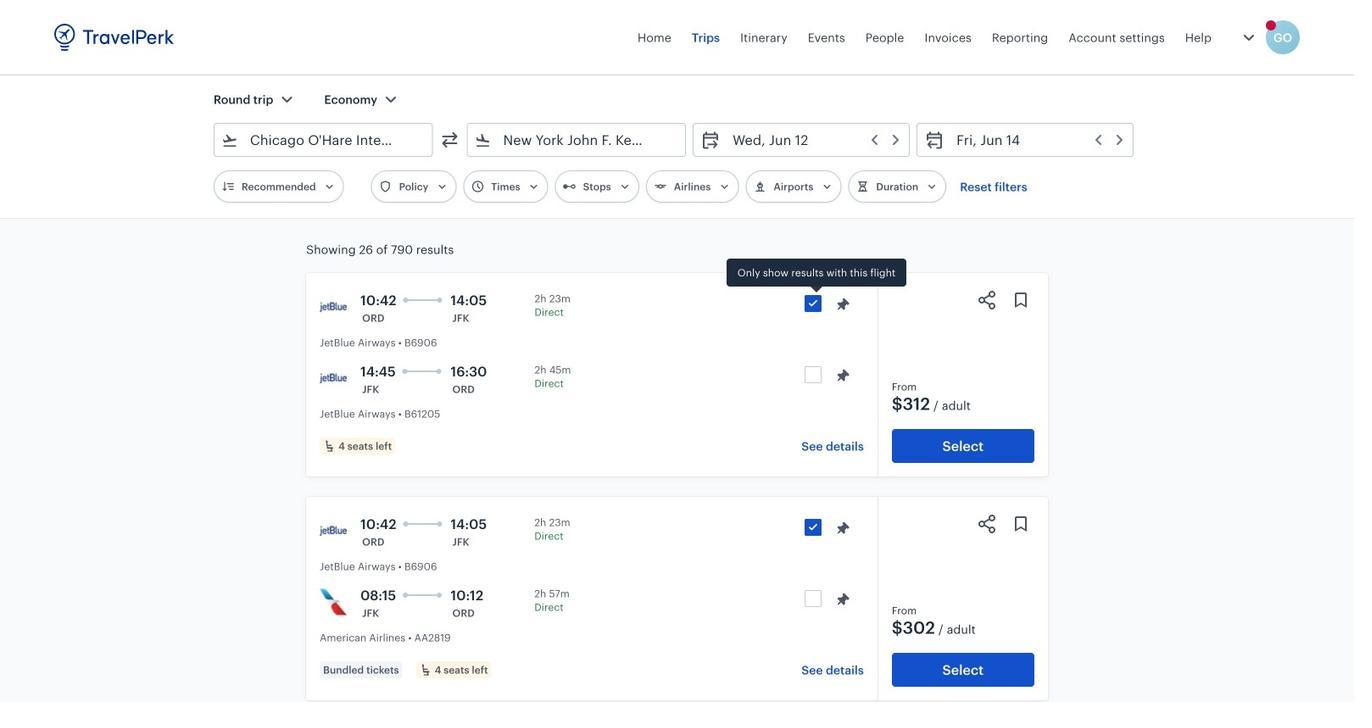 Task type: locate. For each thing, give the bounding box(es) containing it.
From search field
[[238, 126, 410, 154]]

2 jetblue airways image from the top
[[320, 517, 347, 545]]

0 vertical spatial jetblue airways image
[[320, 365, 347, 392]]

tooltip
[[727, 259, 907, 295]]

jetblue airways image up american airlines image on the bottom left of page
[[320, 517, 347, 545]]

1 jetblue airways image from the top
[[320, 365, 347, 392]]

1 vertical spatial jetblue airways image
[[320, 517, 347, 545]]

jetblue airways image down jetblue airways icon
[[320, 365, 347, 392]]

jetblue airways image
[[320, 365, 347, 392], [320, 517, 347, 545]]

american airlines image
[[320, 589, 347, 616]]

jetblue airways image
[[320, 294, 347, 321]]



Task type: describe. For each thing, give the bounding box(es) containing it.
To search field
[[492, 126, 663, 154]]

Return field
[[945, 126, 1127, 154]]

Depart field
[[721, 126, 903, 154]]



Task type: vqa. For each thing, say whether or not it's contained in the screenshot.
add first traveler search box on the left of the page
no



